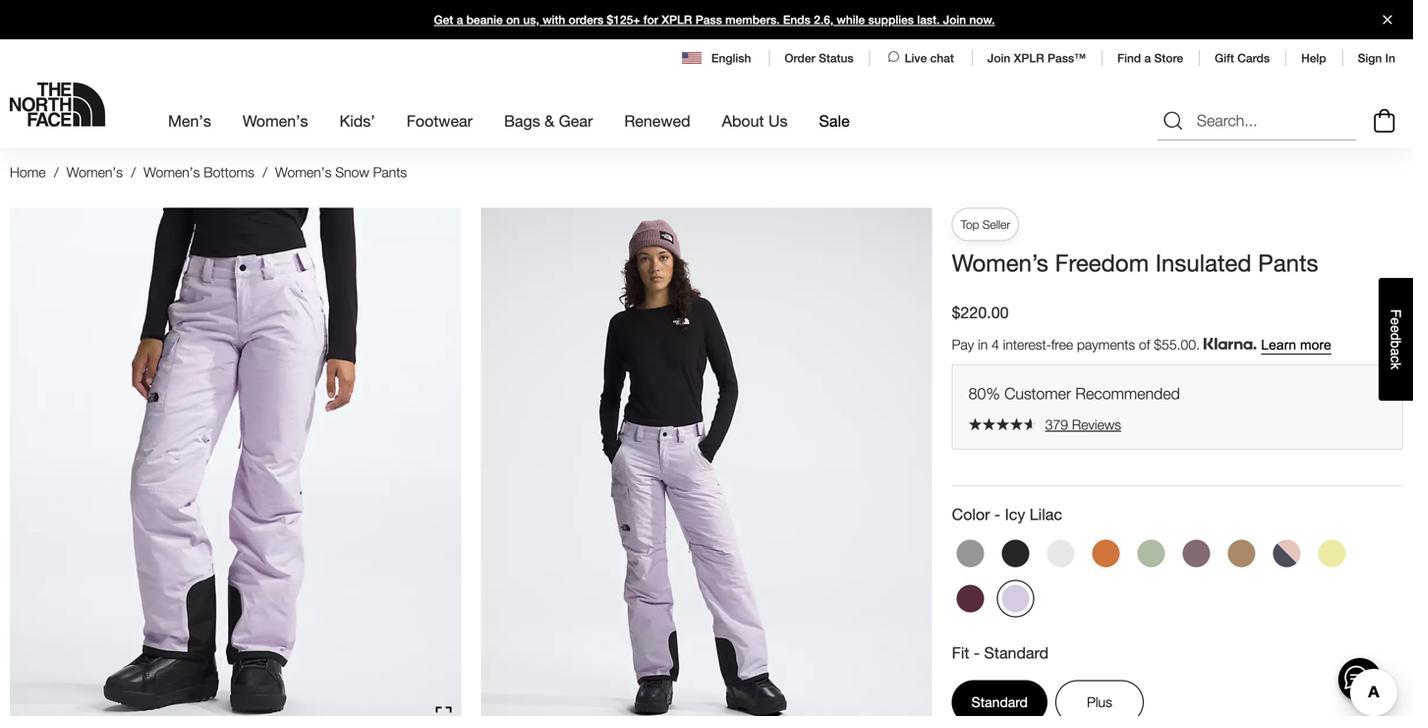 Task type: describe. For each thing, give the bounding box(es) containing it.
supplies
[[868, 13, 914, 27]]

0 vertical spatial women's link
[[243, 94, 308, 148]]

0 horizontal spatial join
[[943, 13, 966, 27]]

80% customer recommended
[[969, 385, 1180, 403]]

customer
[[1005, 385, 1071, 403]]

gear
[[559, 112, 593, 130]]

live chat button
[[885, 49, 956, 67]]

learn
[[1261, 338, 1297, 353]]

Gardenia White radio
[[1043, 535, 1080, 573]]

f e e d b a c k button
[[1379, 278, 1413, 401]]

in
[[1386, 51, 1396, 65]]

join xplr pass™ link
[[988, 51, 1086, 65]]

fit - standard
[[952, 644, 1049, 662]]

pass
[[696, 13, 722, 27]]

1 vertical spatial xplr
[[1014, 51, 1045, 65]]

&
[[545, 112, 555, 130]]

boysenberry image
[[957, 585, 985, 613]]

a inside button
[[1388, 348, 1404, 356]]

help
[[1302, 51, 1327, 65]]

379 reviews link
[[969, 417, 1387, 433]]

ends
[[783, 13, 811, 27]]

live chat
[[905, 51, 954, 65]]

recommended
[[1076, 385, 1180, 403]]

top
[[961, 218, 980, 231]]

chat
[[931, 51, 954, 65]]

find
[[1118, 51, 1141, 65]]

tnf black image
[[1002, 540, 1030, 568]]

women's snow pants link
[[275, 164, 411, 180]]

footwear link
[[407, 94, 473, 148]]

$55.00.
[[1154, 337, 1200, 353]]

1 / from the left
[[54, 164, 59, 180]]

last.
[[917, 13, 940, 27]]

379
[[1046, 417, 1068, 433]]

a for get
[[457, 13, 463, 27]]

sun sprite image
[[1319, 540, 1346, 568]]

0 vertical spatial xplr
[[662, 13, 692, 27]]

Boysenberry radio
[[952, 580, 990, 618]]

0 horizontal spatial women's link
[[67, 164, 123, 180]]

order
[[785, 51, 816, 65]]

4
[[992, 337, 1000, 353]]

women's
[[952, 249, 1049, 277]]

color
[[952, 505, 990, 524]]

women's left snow
[[275, 164, 332, 180]]

renewed
[[624, 112, 691, 130]]

store
[[1155, 51, 1184, 65]]

women's right home link
[[67, 164, 123, 180]]

80%
[[969, 385, 1000, 403]]

live
[[905, 51, 927, 65]]

order status
[[785, 51, 854, 65]]

icy
[[1005, 505, 1026, 524]]

Sun Sprite radio
[[1314, 535, 1351, 573]]

sign
[[1358, 51, 1382, 65]]

beanie
[[467, 13, 503, 27]]

pay in 4 interest-free payments of $55.00.
[[952, 337, 1204, 353]]

insulated
[[1156, 249, 1252, 277]]

order status link
[[785, 51, 854, 65]]

$125+
[[607, 13, 640, 27]]

klarna image
[[1204, 338, 1257, 350]]

sign in button
[[1358, 51, 1396, 65]]

search all image
[[1162, 109, 1185, 133]]

0 vertical spatial pants
[[373, 164, 407, 180]]

while
[[837, 13, 865, 27]]

fawn grey snake charmer print image
[[1183, 540, 1211, 568]]

Almond Butter radio
[[1223, 535, 1261, 573]]

find a store link
[[1118, 51, 1184, 65]]

gift cards
[[1215, 51, 1270, 65]]

interest-
[[1003, 337, 1052, 353]]

home / women's / women's bottoms / women's snow pants
[[10, 164, 411, 180]]

about us link
[[722, 94, 788, 148]]

standard inside button
[[972, 694, 1028, 711]]

kids'
[[340, 112, 375, 130]]

find a store
[[1118, 51, 1184, 65]]

Icy Lilac radio
[[997, 580, 1035, 618]]

snow
[[335, 164, 369, 180]]

379 reviews
[[1046, 417, 1122, 433]]

reviews
[[1072, 417, 1122, 433]]

0 vertical spatial standard
[[984, 644, 1049, 662]]

men's link
[[168, 94, 211, 148]]



Task type: vqa. For each thing, say whether or not it's contained in the screenshot.
$55.00.
yes



Task type: locate. For each thing, give the bounding box(es) containing it.
0 horizontal spatial /
[[54, 164, 59, 180]]

1 horizontal spatial xplr
[[1014, 51, 1045, 65]]

1 horizontal spatial /
[[131, 164, 136, 180]]

$220.00
[[952, 303, 1009, 322]]

pants
[[373, 164, 407, 180], [1258, 249, 1319, 277]]

f e e d b a c k
[[1388, 309, 1404, 370]]

Mandarin radio
[[1088, 535, 1125, 573]]

view cart image
[[1369, 106, 1401, 136]]

the north face home page image
[[10, 83, 105, 127]]

1 vertical spatial standard
[[972, 694, 1028, 711]]

1 e from the top
[[1388, 318, 1404, 326]]

gift
[[1215, 51, 1235, 65]]

color - icy lilac
[[952, 505, 1063, 524]]

0 vertical spatial join
[[943, 13, 966, 27]]

for
[[644, 13, 658, 27]]

seller
[[983, 218, 1011, 231]]

of
[[1139, 337, 1150, 353]]

free
[[1052, 337, 1073, 353]]

misty sage image
[[1138, 540, 1165, 568]]

sale link
[[819, 94, 850, 148]]

women's
[[243, 112, 308, 130], [67, 164, 123, 180], [144, 164, 200, 180], [275, 164, 332, 180]]

a right get
[[457, 13, 463, 27]]

now.
[[970, 13, 995, 27]]

bags
[[504, 112, 540, 130]]

icy lilac image
[[1002, 585, 1030, 613]]

2 / from the left
[[131, 164, 136, 180]]

3 / from the left
[[263, 164, 267, 180]]

mandarin image
[[1093, 540, 1120, 568]]

1 horizontal spatial -
[[995, 505, 1001, 524]]

0 horizontal spatial pants
[[373, 164, 407, 180]]

Fawn Grey Snake Charmer Print radio
[[1178, 535, 1216, 573]]

women's down men's link
[[144, 164, 200, 180]]

get a beanie on us, with orders $125+ for xplr pass members. ends 2.6, while supplies last. join now. link
[[0, 0, 1413, 39]]

standard
[[984, 644, 1049, 662], [972, 694, 1028, 711]]

footwear
[[407, 112, 473, 130]]

orders
[[569, 13, 604, 27]]

xplr right for
[[662, 13, 692, 27]]

bottoms
[[204, 164, 254, 180]]

get a beanie on us, with orders $125+ for xplr pass members. ends 2.6, while supplies last. join now.
[[434, 13, 995, 27]]

1 horizontal spatial join
[[988, 51, 1011, 65]]

- right 'fit'
[[974, 644, 980, 662]]

Search search field
[[1158, 101, 1356, 141]]

a up k on the right of page
[[1388, 348, 1404, 356]]

a
[[457, 13, 463, 27], [1145, 51, 1151, 65], [1388, 348, 1404, 356]]

women's up bottoms
[[243, 112, 308, 130]]

gardenia white image
[[1047, 540, 1075, 568]]

/ right bottoms
[[263, 164, 267, 180]]

1 horizontal spatial a
[[1145, 51, 1151, 65]]

learn more button
[[1261, 338, 1332, 354]]

TNF Black radio
[[997, 535, 1035, 573]]

2 horizontal spatial a
[[1388, 348, 1404, 356]]

fit
[[952, 644, 970, 662]]

us,
[[523, 13, 540, 27]]

a right find
[[1145, 51, 1151, 65]]

english
[[712, 51, 751, 65]]

join down now.
[[988, 51, 1011, 65]]

Misty Sage radio
[[1133, 535, 1170, 573]]

cards
[[1238, 51, 1270, 65]]

/ right home link
[[54, 164, 59, 180]]

standard button
[[952, 681, 1048, 717]]

home link
[[10, 164, 46, 180]]

plus button
[[1056, 681, 1144, 717]]

get
[[434, 13, 453, 27]]

0 horizontal spatial a
[[457, 13, 463, 27]]

f
[[1388, 309, 1404, 318]]

e up b
[[1388, 326, 1404, 333]]

1 vertical spatial a
[[1145, 51, 1151, 65]]

sale
[[819, 112, 850, 130]]

bags & gear link
[[504, 94, 593, 148]]

- left icy
[[995, 505, 1001, 524]]

men's
[[168, 112, 211, 130]]

top seller
[[961, 218, 1011, 231]]

status
[[819, 51, 854, 65]]

pants up learn more
[[1258, 249, 1319, 277]]

2 horizontal spatial /
[[263, 164, 267, 180]]

0 vertical spatial -
[[995, 505, 1001, 524]]

1 horizontal spatial women's link
[[243, 94, 308, 148]]

with
[[543, 13, 566, 27]]

1 vertical spatial -
[[974, 644, 980, 662]]

1 vertical spatial join
[[988, 51, 1011, 65]]

2 e from the top
[[1388, 326, 1404, 333]]

freedom
[[1055, 249, 1149, 277]]

english link
[[682, 49, 753, 67]]

sign in
[[1358, 51, 1396, 65]]

pay
[[952, 337, 974, 353]]

/
[[54, 164, 59, 180], [131, 164, 136, 180], [263, 164, 267, 180]]

- for fit
[[974, 644, 980, 662]]

xplr
[[662, 13, 692, 27], [1014, 51, 1045, 65]]

renewed link
[[624, 94, 691, 148]]

gift cards link
[[1215, 51, 1270, 65]]

payments
[[1077, 337, 1135, 353]]

open full screen image
[[436, 707, 451, 717]]

b
[[1388, 341, 1404, 348]]

tnf medium grey heather image
[[957, 540, 985, 568]]

almond butter image
[[1228, 540, 1256, 568]]

women's link right home link
[[67, 164, 123, 180]]

women's link up bottoms
[[243, 94, 308, 148]]

standard up standard button
[[984, 644, 1049, 662]]

2.6,
[[814, 13, 834, 27]]

lilac
[[1030, 505, 1063, 524]]

close image
[[1375, 15, 1401, 24]]

pink moss faded dye camo print image
[[1274, 540, 1301, 568]]

-
[[995, 505, 1001, 524], [974, 644, 980, 662]]

a for find
[[1145, 51, 1151, 65]]

k
[[1388, 363, 1404, 370]]

1 vertical spatial women's link
[[67, 164, 123, 180]]

kids' link
[[340, 94, 375, 148]]

/ left the women's bottoms link
[[131, 164, 136, 180]]

Pink Moss Faded Dye Camo Print radio
[[1269, 535, 1306, 573]]

bags & gear
[[504, 112, 593, 130]]

join
[[943, 13, 966, 27], [988, 51, 1011, 65]]

join right last.
[[943, 13, 966, 27]]

1 vertical spatial pants
[[1258, 249, 1319, 277]]

pants right snow
[[373, 164, 407, 180]]

more
[[1300, 338, 1332, 353]]

about
[[722, 112, 764, 130]]

- for color
[[995, 505, 1001, 524]]

help link
[[1302, 51, 1327, 65]]

TNF Medium Grey Heather radio
[[952, 535, 990, 573]]

on
[[506, 13, 520, 27]]

in
[[978, 337, 988, 353]]

join xplr pass™
[[988, 51, 1086, 65]]

0 horizontal spatial -
[[974, 644, 980, 662]]

c
[[1388, 356, 1404, 363]]

color option group
[[952, 535, 1404, 626]]

standard down the 'fit - standard'
[[972, 694, 1028, 711]]

pass™
[[1048, 51, 1086, 65]]

about us
[[722, 112, 788, 130]]

home
[[10, 164, 46, 180]]

women's link
[[243, 94, 308, 148], [67, 164, 123, 180]]

0 vertical spatial a
[[457, 13, 463, 27]]

e up d at the top right of page
[[1388, 318, 1404, 326]]

xplr left pass™
[[1014, 51, 1045, 65]]

1 horizontal spatial pants
[[1258, 249, 1319, 277]]

d
[[1388, 333, 1404, 341]]

0 horizontal spatial xplr
[[662, 13, 692, 27]]

2 vertical spatial a
[[1388, 348, 1404, 356]]

members.
[[726, 13, 780, 27]]

learn more
[[1261, 338, 1332, 353]]



